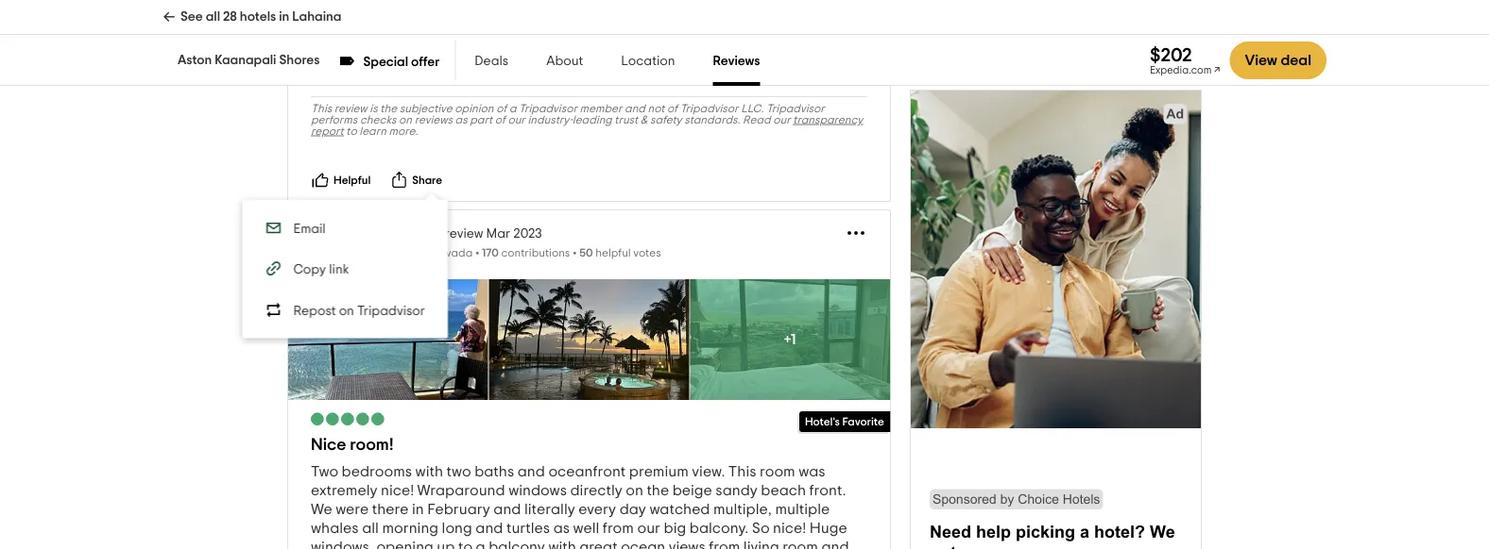 Task type: locate. For each thing, give the bounding box(es) containing it.
view.
[[692, 465, 725, 480]]

0 vertical spatial all
[[206, 10, 220, 24]]

0 vertical spatial the
[[380, 103, 397, 114]]

two
[[446, 465, 471, 480]]

shores
[[279, 54, 320, 67]]

the down premium
[[647, 484, 669, 499]]

more
[[346, 8, 377, 21]]

this review is the subjective opinion of a tripadvisor member and not of tripadvisor llc. tripadvisor performs checks on reviews as part of our industry-leading trust & safety standards. read our
[[311, 103, 825, 126]]

1 vertical spatial 2023
[[513, 228, 542, 241]]

2 vertical spatial on
[[626, 484, 643, 499]]

0 vertical spatial with
[[476, 43, 497, 54]]

to learn more.
[[344, 126, 418, 137]]

1 horizontal spatial 2023
[[513, 228, 542, 241]]

0 vertical spatial nice!
[[381, 484, 414, 499]]

nice
[[311, 437, 346, 454]]

1 vertical spatial to
[[458, 541, 473, 550]]

review left is
[[334, 103, 367, 114]]

this up sandy
[[728, 465, 756, 480]]

1 horizontal spatial all
[[362, 522, 379, 537]]

1 horizontal spatial a
[[476, 541, 485, 550]]

0 vertical spatial as
[[455, 114, 467, 126]]

date
[[311, 70, 340, 83]]

and inside this review is the subjective opinion of a tripadvisor member and not of tripadvisor llc. tripadvisor performs checks on reviews as part of our industry-leading trust & safety standards. read our
[[625, 103, 645, 114]]

location
[[621, 55, 675, 68]]

read
[[311, 8, 343, 21], [743, 114, 771, 126]]

wrote
[[397, 228, 431, 241]]

on up day
[[626, 484, 643, 499]]

multiple
[[775, 503, 830, 518]]

on right "checks"
[[399, 114, 412, 126]]

0 horizontal spatial the
[[380, 103, 397, 114]]

0 horizontal spatial in
[[279, 10, 289, 24]]

1 horizontal spatial the
[[647, 484, 669, 499]]

votes
[[633, 248, 661, 259]]

our right 'llc.'
[[773, 114, 791, 126]]

nice!
[[381, 484, 414, 499], [773, 522, 806, 537]]

as
[[455, 114, 467, 126], [553, 522, 570, 537]]

2023 up 'contributions'
[[513, 228, 542, 241]]

aston kaanapali shores
[[178, 54, 320, 67]]

0 horizontal spatial as
[[455, 114, 467, 126]]

our left industry-
[[508, 114, 525, 126]]

all left 28
[[206, 10, 220, 24]]

nice! up there
[[381, 484, 414, 499]]

a right up
[[476, 541, 485, 550]]

the inside this review is the subjective opinion of a tripadvisor member and not of tripadvisor llc. tripadvisor performs checks on reviews as part of our industry-leading trust & safety standards. read our
[[380, 103, 397, 114]]

and up windows
[[518, 465, 545, 480]]

1 vertical spatial a
[[434, 228, 442, 241]]

favorite
[[842, 417, 884, 428]]

on inside 'two bedrooms with two baths and oceanfront premium view. this room was extremely nice! wraparound windows directly on the beige sandy beach front. we were there in february and literally every day watched multiple, multiple whales all morning long and turtles as well from our big balcony. so nice!  huge windows, opening up to a balcony with great ocean views from living room'
[[626, 484, 643, 499]]

1 horizontal spatial review
[[445, 228, 483, 241]]

view
[[1245, 53, 1277, 68]]

2023 down the deals
[[455, 70, 484, 83]]

the
[[380, 103, 397, 114], [647, 484, 669, 499]]

1 vertical spatial nice!
[[773, 522, 806, 537]]

170
[[482, 248, 499, 259]]

this inside this review is the subjective opinion of a tripadvisor member and not of tripadvisor llc. tripadvisor performs checks on reviews as part of our industry-leading trust & safety standards. read our
[[311, 103, 332, 114]]

as down literally on the bottom left of the page
[[553, 522, 570, 537]]

tripadvisor
[[519, 103, 577, 114], [680, 103, 739, 114], [766, 103, 825, 114], [357, 305, 425, 318]]

whales
[[311, 522, 359, 537]]

nice room!
[[311, 437, 394, 454]]

1 vertical spatial in
[[401, 43, 410, 54]]

read inside this review is the subjective opinion of a tripadvisor member and not of tripadvisor llc. tripadvisor performs checks on reviews as part of our industry-leading trust & safety standards. read our
[[743, 114, 771, 126]]

deal
[[1281, 53, 1311, 68]]

repost
[[293, 305, 336, 318]]

windows
[[508, 484, 567, 499]]

transparency report
[[311, 114, 863, 137]]

2 vertical spatial in
[[412, 503, 424, 518]]

2 horizontal spatial with
[[548, 541, 576, 550]]

0 horizontal spatial 2023
[[455, 70, 484, 83]]

0 vertical spatial this
[[311, 103, 332, 114]]

0 horizontal spatial all
[[206, 10, 220, 24]]

1 horizontal spatial this
[[728, 465, 756, 480]]

see all 28 hotels in lahaina link
[[163, 0, 341, 34]]

in right the hotels
[[279, 10, 289, 24]]

transparency report link
[[311, 114, 863, 137]]

and
[[625, 103, 645, 114], [518, 465, 545, 480], [494, 503, 521, 518], [476, 522, 503, 537]]

offer
[[411, 55, 440, 69]]

+ 1
[[784, 333, 796, 348]]

views
[[669, 541, 706, 550]]

0 vertical spatial in
[[279, 10, 289, 24]]

and left "not"
[[625, 103, 645, 114]]

a right "part"
[[509, 103, 516, 114]]

and up turtles at left
[[494, 503, 521, 518]]

1 vertical spatial as
[[553, 522, 570, 537]]

2 horizontal spatial on
[[626, 484, 643, 499]]

2 vertical spatial with
[[548, 541, 576, 550]]

2 horizontal spatial a
[[509, 103, 516, 114]]

our up ocean
[[637, 522, 661, 537]]

this
[[311, 103, 332, 114], [728, 465, 756, 480]]

opinion
[[455, 103, 494, 114]]

+
[[784, 333, 791, 348]]

room
[[760, 465, 795, 480]]

all inside see all 28 hotels in lahaina link
[[206, 10, 220, 24]]

copy
[[293, 264, 326, 277]]

living
[[743, 541, 779, 550]]

1 vertical spatial the
[[647, 484, 669, 499]]

on right "repost"
[[339, 305, 354, 318]]

wrote a review mar 2023
[[394, 228, 542, 241]]

review inside this review is the subjective opinion of a tripadvisor member and not of tripadvisor llc. tripadvisor performs checks on reviews as part of our industry-leading trust & safety standards. read our
[[334, 103, 367, 114]]

in up the morning
[[412, 503, 424, 518]]

on inside this review is the subjective opinion of a tripadvisor member and not of tripadvisor llc. tripadvisor performs checks on reviews as part of our industry-leading trust & safety standards. read our
[[399, 114, 412, 126]]

with left "two"
[[415, 465, 443, 480]]

review
[[311, 43, 347, 54]]

0 vertical spatial 2023
[[455, 70, 484, 83]]

nice! down multiple
[[773, 522, 806, 537]]

0 horizontal spatial on
[[339, 305, 354, 318]]

directly
[[570, 484, 622, 499]]

2023 for date of stay: november 2023
[[455, 70, 484, 83]]

all
[[206, 10, 220, 24], [362, 522, 379, 537]]

a right wrote
[[434, 228, 442, 241]]

with
[[476, 43, 497, 54], [415, 465, 443, 480], [548, 541, 576, 550]]

to
[[346, 126, 357, 137], [458, 541, 473, 550]]

in inside 'two bedrooms with two baths and oceanfront premium view. this room was extremely nice! wraparound windows directly on the beige sandy beach front. we were there in february and literally every day watched multiple, multiple whales all morning long and turtles as well from our big balcony. so nice!  huge windows, opening up to a balcony with great ocean views from living room'
[[412, 503, 424, 518]]

with up the deals
[[476, 43, 497, 54]]

1 vertical spatial this
[[728, 465, 756, 480]]

with down well
[[548, 541, 576, 550]]

read up review
[[311, 8, 343, 21]]

the inside 'two bedrooms with two baths and oceanfront premium view. this room was extremely nice! wraparound windows directly on the beige sandy beach front. we were there in february and literally every day watched multiple, multiple whales all morning long and turtles as well from our big balcony. so nice!  huge windows, opening up to a balcony with great ocean views from living room'
[[647, 484, 669, 499]]

turtles
[[506, 522, 550, 537]]

long
[[442, 522, 472, 537]]

from
[[603, 522, 634, 537], [709, 541, 740, 550]]

1 horizontal spatial with
[[476, 43, 497, 54]]

0 horizontal spatial review
[[334, 103, 367, 114]]

see all 28 hotels in lahaina
[[180, 10, 341, 24]]

0 vertical spatial a
[[509, 103, 516, 114]]

helpful
[[334, 175, 371, 186]]

so
[[752, 522, 770, 537]]

advertisement region
[[910, 90, 1202, 550]]

0 vertical spatial on
[[399, 114, 412, 126]]

performs
[[311, 114, 357, 126]]

2 vertical spatial a
[[476, 541, 485, 550]]

share
[[412, 175, 442, 186]]

transparency
[[793, 114, 863, 126]]

in
[[279, 10, 289, 24], [401, 43, 410, 54], [412, 503, 424, 518]]

0 horizontal spatial from
[[603, 522, 634, 537]]

read right standards. on the left top of page
[[743, 114, 771, 126]]

special
[[363, 55, 408, 69]]

multiple,
[[713, 503, 772, 518]]

in up special offer
[[401, 43, 410, 54]]

all down the were
[[362, 522, 379, 537]]

1 horizontal spatial our
[[637, 522, 661, 537]]

1 vertical spatial from
[[709, 541, 740, 550]]

room!
[[350, 437, 394, 454]]

as left "part"
[[455, 114, 467, 126]]

the right is
[[380, 103, 397, 114]]

1 horizontal spatial as
[[553, 522, 570, 537]]

from down balcony.
[[709, 541, 740, 550]]

hotel's
[[805, 417, 840, 428]]

reviews
[[414, 114, 453, 126]]

from down day
[[603, 522, 634, 537]]

2 horizontal spatial in
[[412, 503, 424, 518]]

this up report
[[311, 103, 332, 114]]

1 horizontal spatial read
[[743, 114, 771, 126]]

huge
[[809, 522, 847, 537]]

1 horizontal spatial on
[[399, 114, 412, 126]]

two bedrooms with two baths and oceanfront premium view. this room was extremely nice! wraparound windows directly on the beige sandy beach front. we were there in february and literally every day watched multiple, multiple whales all morning long and turtles as well from our big balcony. so nice!  huge windows, opening up to a balcony with great ocean views from living room
[[311, 465, 866, 550]]

1 vertical spatial all
[[362, 522, 379, 537]]

2023
[[455, 70, 484, 83], [513, 228, 542, 241]]

to down long
[[458, 541, 473, 550]]

0 horizontal spatial this
[[311, 103, 332, 114]]

1 horizontal spatial to
[[458, 541, 473, 550]]

0 horizontal spatial a
[[434, 228, 442, 241]]

0 horizontal spatial to
[[346, 126, 357, 137]]

1 vertical spatial with
[[415, 465, 443, 480]]

view deal button
[[1230, 42, 1327, 79]]

review up 170
[[445, 228, 483, 241]]

well
[[573, 522, 599, 537]]

hotels
[[240, 10, 276, 24]]

0 horizontal spatial read
[[311, 8, 343, 21]]

to left the learn
[[346, 126, 357, 137]]

is
[[370, 103, 378, 114]]

1 vertical spatial read
[[743, 114, 771, 126]]

0 vertical spatial review
[[334, 103, 367, 114]]



Task type: describe. For each thing, give the bounding box(es) containing it.
baths
[[474, 465, 514, 480]]

ocean
[[621, 541, 665, 550]]

standards.
[[684, 114, 740, 126]]

$202
[[1150, 46, 1192, 65]]

part
[[470, 114, 492, 126]]

opening
[[376, 541, 434, 550]]

see
[[180, 10, 203, 24]]

about
[[546, 55, 583, 68]]

expedia.com
[[1150, 65, 1212, 75]]

february
[[427, 503, 490, 518]]

morning
[[382, 522, 439, 537]]

0 vertical spatial from
[[603, 522, 634, 537]]

windows,
[[311, 541, 373, 550]]

50
[[579, 248, 593, 259]]

sandy
[[716, 484, 758, 499]]

our inside 'two bedrooms with two baths and oceanfront premium view. this room was extremely nice! wraparound windows directly on the beige sandy beach front. we were there in february and literally every day watched multiple, multiple whales all morning long and turtles as well from our big balcony. so nice!  huge windows, opening up to a balcony with great ocean views from living room'
[[637, 522, 661, 537]]

as inside 'two bedrooms with two baths and oceanfront premium view. this room was extremely nice! wraparound windows directly on the beige sandy beach front. we were there in february and literally every day watched multiple, multiple whales all morning long and turtles as well from our big balcony. so nice!  huge windows, opening up to a balcony with great ocean views from living room'
[[553, 522, 570, 537]]

november
[[389, 70, 452, 83]]

1 horizontal spatial in
[[401, 43, 410, 54]]

a inside this review is the subjective opinion of a tripadvisor member and not of tripadvisor llc. tripadvisor performs checks on reviews as part of our industry-leading trust & safety standards. read our
[[509, 103, 516, 114]]

2 horizontal spatial our
[[773, 114, 791, 126]]

0 horizontal spatial our
[[508, 114, 525, 126]]

collected
[[349, 43, 399, 54]]

0 vertical spatial to
[[346, 126, 357, 137]]

to inside 'two bedrooms with two baths and oceanfront premium view. this room was extremely nice! wraparound windows directly on the beige sandy beach front. we were there in february and literally every day watched multiple, multiple whales all morning long and turtles as well from our big balcony. so nice!  huge windows, opening up to a balcony with great ocean views from living room'
[[458, 541, 473, 550]]

copy link
[[293, 264, 349, 277]]

day
[[619, 503, 646, 518]]

this inside 'two bedrooms with two baths and oceanfront premium view. this room was extremely nice! wraparound windows directly on the beige sandy beach front. we were there in february and literally every day watched multiple, multiple whales all morning long and turtles as well from our big balcony. so nice!  huge windows, opening up to a balcony with great ocean views from living room'
[[728, 465, 756, 480]]

1 vertical spatial on
[[339, 305, 354, 318]]

0 vertical spatial read
[[311, 8, 343, 21]]

front.
[[809, 484, 846, 499]]

up
[[437, 541, 455, 550]]

1 horizontal spatial from
[[709, 541, 740, 550]]

premium
[[629, 465, 689, 480]]

bedrooms
[[342, 465, 412, 480]]

as inside this review is the subjective opinion of a tripadvisor member and not of tripadvisor llc. tripadvisor performs checks on reviews as part of our industry-leading trust & safety standards. read our
[[455, 114, 467, 126]]

date of stay: november 2023
[[311, 70, 484, 83]]

two
[[311, 465, 338, 480]]

all inside 'two bedrooms with two baths and oceanfront premium view. this room was extremely nice! wraparound windows directly on the beige sandy beach front. we were there in february and literally every day watched multiple, multiple whales all morning long and turtles as well from our big balcony. so nice!  huge windows, opening up to a balcony with great ocean views from living room'
[[362, 522, 379, 537]]

great
[[580, 541, 618, 550]]

hotel
[[520, 43, 546, 54]]

every
[[578, 503, 616, 518]]

kaanapali
[[215, 54, 276, 67]]

there
[[372, 503, 409, 518]]

1 vertical spatial review
[[445, 228, 483, 241]]

0 horizontal spatial nice!
[[381, 484, 414, 499]]

report
[[311, 126, 344, 137]]

more.
[[389, 126, 418, 137]]

balcony.
[[690, 522, 749, 537]]

email
[[293, 223, 326, 236]]

trust
[[614, 114, 638, 126]]

contributions
[[501, 248, 570, 259]]

deals
[[475, 55, 509, 68]]

extremely
[[311, 484, 378, 499]]

link
[[329, 264, 349, 277]]

repost on tripadvisor
[[293, 305, 425, 318]]

special offer
[[363, 55, 440, 69]]

was
[[799, 465, 825, 480]]

watched
[[649, 503, 710, 518]]

big
[[664, 522, 686, 537]]

beige
[[672, 484, 712, 499]]

2023 for wrote a review mar 2023
[[513, 228, 542, 241]]

learn
[[359, 126, 386, 137]]

subjective
[[399, 103, 452, 114]]

balcony
[[489, 541, 545, 550]]

nice room! link
[[311, 437, 394, 454]]

oceanfront
[[548, 465, 626, 480]]

0 horizontal spatial with
[[415, 465, 443, 480]]

member
[[580, 103, 622, 114]]

and up balcony
[[476, 522, 503, 537]]

mar
[[486, 228, 510, 241]]

not
[[648, 103, 665, 114]]

literally
[[524, 503, 575, 518]]

28
[[223, 10, 237, 24]]

170 contributions 50 helpful votes
[[482, 248, 661, 259]]

view deal
[[1245, 53, 1311, 68]]

stay:
[[358, 70, 386, 83]]

checks
[[360, 114, 396, 126]]

hotel's favorite
[[805, 417, 884, 428]]

aston
[[178, 54, 212, 67]]

helpful
[[595, 248, 631, 259]]

lahaina
[[292, 10, 341, 24]]

1 horizontal spatial nice!
[[773, 522, 806, 537]]

a inside 'two bedrooms with two baths and oceanfront premium view. this room was extremely nice! wraparound windows directly on the beige sandy beach front. we were there in february and literally every day watched multiple, multiple whales all morning long and turtles as well from our big balcony. so nice!  huge windows, opening up to a balcony with great ocean views from living room'
[[476, 541, 485, 550]]

safety
[[650, 114, 682, 126]]

llc.
[[741, 103, 764, 114]]

1
[[791, 333, 796, 348]]



Task type: vqa. For each thing, say whether or not it's contained in the screenshot.
Payment Options
no



